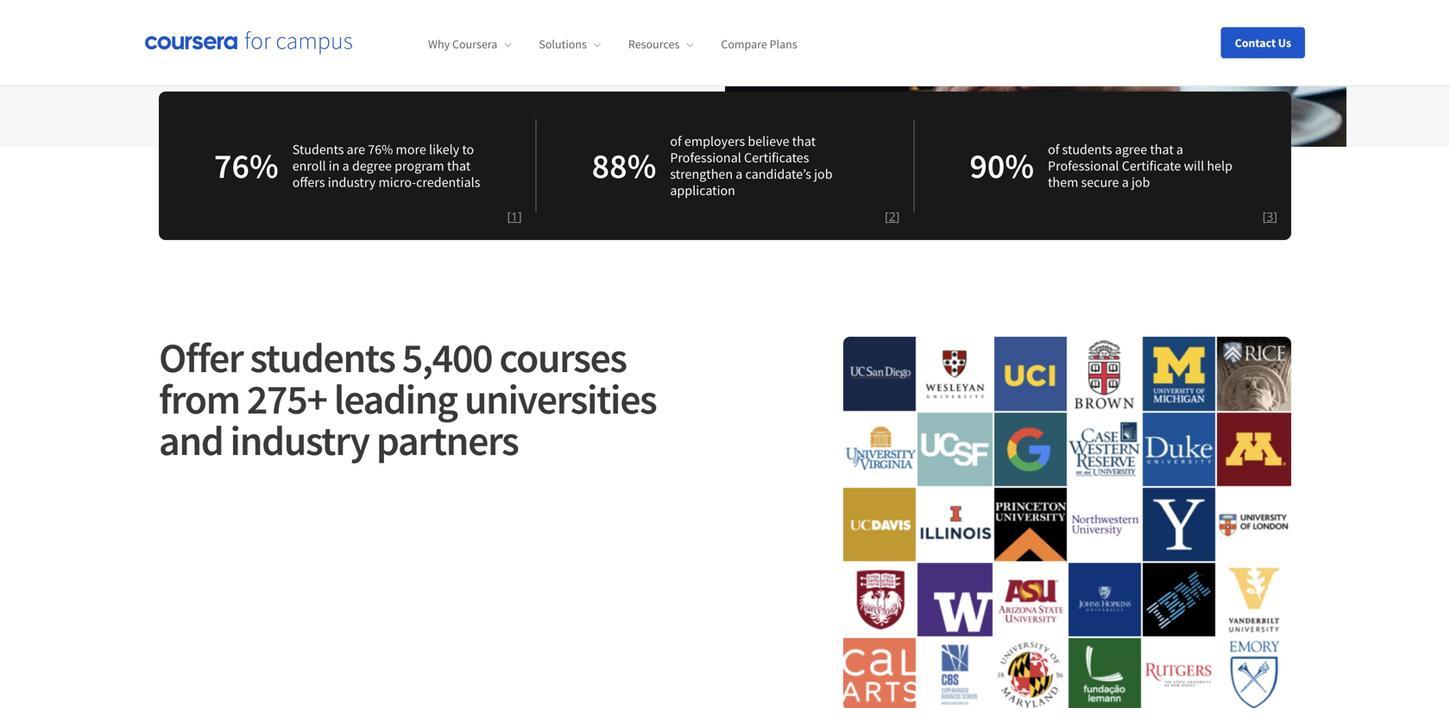 Task type: describe. For each thing, give the bounding box(es) containing it.
offers
[[292, 174, 325, 191]]

likely
[[429, 141, 460, 158]]

of employers believe that professional certificates strengthen a candidate's job application
[[670, 133, 833, 199]]

students for professional
[[1063, 141, 1113, 158]]

leading
[[334, 373, 457, 425]]

in
[[329, 157, 340, 174]]

from
[[159, 373, 240, 425]]

them
[[1048, 174, 1079, 191]]

compare
[[721, 36, 768, 52]]

universities
[[465, 373, 657, 425]]

see
[[159, 17, 180, 35]]

[ 1 ]
[[507, 208, 522, 225]]

90%
[[970, 144, 1035, 187]]

a right secure
[[1122, 174, 1129, 191]]

of for 90%
[[1048, 141, 1060, 158]]

solutions
[[539, 36, 587, 52]]

certificate
[[1122, 157, 1182, 174]]

professional inside "of students agree that a professional certificate will help them secure a job"
[[1048, 157, 1120, 174]]

job inside of employers believe that professional certificates strengthen a candidate's job application
[[814, 165, 833, 183]]

compare
[[262, 17, 313, 35]]

275+
[[247, 373, 327, 425]]

partners
[[376, 415, 519, 466]]

thirty logos from well known universities image
[[844, 337, 1292, 708]]

resources
[[629, 36, 680, 52]]

a left will
[[1177, 141, 1184, 158]]

76% inside students are 76% more likely to enroll in a degree program that offers industry micro-credentials
[[368, 141, 393, 158]]

compare plans link
[[262, 16, 368, 36]]

students
[[292, 141, 344, 158]]

to
[[462, 141, 474, 158]]

0 horizontal spatial 76%
[[214, 144, 279, 187]]

employers
[[685, 133, 745, 150]]

compare plans link
[[721, 36, 798, 52]]

us
[[1279, 35, 1292, 51]]

5,400
[[402, 332, 492, 383]]

offer
[[159, 332, 243, 383]]

1
[[511, 208, 518, 225]]

industry inside offer students 5,400 courses from 275+ leading universities and industry partners
[[230, 415, 369, 466]]

program
[[395, 157, 444, 174]]

[ for 76%
[[507, 208, 511, 225]]

that for 90%
[[1151, 141, 1174, 158]]

degree
[[352, 157, 392, 174]]

application
[[670, 182, 736, 199]]

of for 88%
[[670, 133, 682, 150]]

contact
[[1236, 35, 1277, 51]]

micro-
[[379, 174, 416, 191]]

[ 3 ]
[[1263, 208, 1278, 225]]

your
[[183, 17, 209, 35]]

enroll
[[292, 157, 326, 174]]

secure
[[1082, 174, 1120, 191]]

[ 2 ]
[[885, 208, 900, 225]]

and
[[159, 415, 223, 466]]



Task type: vqa. For each thing, say whether or not it's contained in the screenshot.
third the ] from the left
yes



Task type: locate. For each thing, give the bounding box(es) containing it.
a
[[1177, 141, 1184, 158], [343, 157, 350, 174], [736, 165, 743, 183], [1122, 174, 1129, 191]]

that inside "of students agree that a professional certificate will help them secure a job"
[[1151, 141, 1174, 158]]

that inside of employers believe that professional certificates strengthen a candidate's job application
[[793, 133, 816, 150]]

candidate's
[[746, 165, 812, 183]]

contact us
[[1236, 35, 1292, 51]]

0 vertical spatial students
[[1063, 141, 1113, 158]]

courses
[[499, 332, 627, 383]]

1 vertical spatial students
[[250, 332, 395, 383]]

more
[[396, 141, 426, 158]]

coursera
[[453, 36, 498, 52]]

of left employers
[[670, 133, 682, 150]]

0 horizontal spatial [
[[507, 208, 511, 225]]

plans
[[315, 17, 347, 35]]

certificates
[[744, 149, 810, 166]]

professional
[[670, 149, 742, 166], [1048, 157, 1120, 174]]

of
[[670, 133, 682, 150], [1048, 141, 1060, 158]]

contact us button
[[1222, 27, 1306, 58]]

job down agree at top right
[[1132, 174, 1151, 191]]

that inside students are 76% more likely to enroll in a degree program that offers industry micro-credentials
[[447, 157, 471, 174]]

see your options, compare plans
[[159, 17, 347, 35]]

believe
[[748, 133, 790, 150]]

0 horizontal spatial students
[[250, 332, 395, 383]]

professional up application
[[670, 149, 742, 166]]

that right agree at top right
[[1151, 141, 1174, 158]]

of inside "of students agree that a professional certificate will help them secure a job"
[[1048, 141, 1060, 158]]

1 horizontal spatial of
[[1048, 141, 1060, 158]]

1 horizontal spatial ]
[[896, 208, 900, 225]]

why coursera
[[428, 36, 498, 52]]

students
[[1063, 141, 1113, 158], [250, 332, 395, 383]]

why
[[428, 36, 450, 52]]

that right program at left top
[[447, 157, 471, 174]]

professional left certificate
[[1048, 157, 1120, 174]]

of up the them
[[1048, 141, 1060, 158]]

1 [ from the left
[[507, 208, 511, 225]]

job
[[814, 165, 833, 183], [1132, 174, 1151, 191]]

0 horizontal spatial job
[[814, 165, 833, 183]]

1 horizontal spatial job
[[1132, 174, 1151, 191]]

that right believe
[[793, 133, 816, 150]]

]
[[518, 208, 522, 225], [896, 208, 900, 225], [1274, 208, 1278, 225]]

2 ] from the left
[[896, 208, 900, 225]]

of inside of employers believe that professional certificates strengthen a candidate's job application
[[670, 133, 682, 150]]

students for 275+
[[250, 332, 395, 383]]

1 horizontal spatial 76%
[[368, 141, 393, 158]]

students are 76% more likely to enroll in a degree program that offers industry micro-credentials
[[292, 141, 481, 191]]

[
[[507, 208, 511, 225], [885, 208, 889, 225], [1263, 208, 1267, 225]]

2 [ from the left
[[885, 208, 889, 225]]

a right the strengthen
[[736, 165, 743, 183]]

] for 88%
[[896, 208, 900, 225]]

job right candidate's
[[814, 165, 833, 183]]

will
[[1185, 157, 1205, 174]]

professional inside of employers believe that professional certificates strengthen a candidate's job application
[[670, 149, 742, 166]]

students inside "of students agree that a professional certificate will help them secure a job"
[[1063, 141, 1113, 158]]

[ for 88%
[[885, 208, 889, 225]]

2 horizontal spatial that
[[1151, 141, 1174, 158]]

0 horizontal spatial ]
[[518, 208, 522, 225]]

a right in
[[343, 157, 350, 174]]

2
[[889, 208, 896, 225]]

] for 90%
[[1274, 208, 1278, 225]]

0 horizontal spatial professional
[[670, 149, 742, 166]]

of students agree that a professional certificate will help them secure a job
[[1048, 141, 1233, 191]]

[ for 90%
[[1263, 208, 1267, 225]]

compare plans
[[721, 36, 798, 52]]

] for 76%
[[518, 208, 522, 225]]

a inside students are 76% more likely to enroll in a degree program that offers industry micro-credentials
[[343, 157, 350, 174]]

solutions link
[[539, 36, 601, 52]]

coursera for campus image
[[145, 31, 352, 55]]

0 vertical spatial industry
[[328, 174, 376, 191]]

76% right are
[[368, 141, 393, 158]]

3
[[1267, 208, 1274, 225]]

1 horizontal spatial students
[[1063, 141, 1113, 158]]

resources link
[[629, 36, 694, 52]]

agree
[[1116, 141, 1148, 158]]

that
[[793, 133, 816, 150], [1151, 141, 1174, 158], [447, 157, 471, 174]]

strengthen
[[670, 165, 733, 183]]

why coursera link
[[428, 36, 512, 52]]

industry inside students are 76% more likely to enroll in a degree program that offers industry micro-credentials
[[328, 174, 376, 191]]

job inside "of students agree that a professional certificate will help them secure a job"
[[1132, 174, 1151, 191]]

76% left enroll
[[214, 144, 279, 187]]

plans
[[770, 36, 798, 52]]

0 horizontal spatial of
[[670, 133, 682, 150]]

are
[[347, 141, 365, 158]]

3 ] from the left
[[1274, 208, 1278, 225]]

1 ] from the left
[[518, 208, 522, 225]]

help
[[1208, 157, 1233, 174]]

offer students 5,400 courses from 275+ leading universities and industry partners
[[159, 332, 657, 466]]

a inside of employers believe that professional certificates strengthen a candidate's job application
[[736, 165, 743, 183]]

credentials
[[416, 174, 481, 191]]

2 horizontal spatial ]
[[1274, 208, 1278, 225]]

industry
[[328, 174, 376, 191], [230, 415, 369, 466]]

that for 88%
[[793, 133, 816, 150]]

88%
[[592, 144, 657, 187]]

76%
[[368, 141, 393, 158], [214, 144, 279, 187]]

options,
[[212, 17, 259, 35]]

1 horizontal spatial professional
[[1048, 157, 1120, 174]]

1 vertical spatial industry
[[230, 415, 369, 466]]

students inside offer students 5,400 courses from 275+ leading universities and industry partners
[[250, 332, 395, 383]]

2 horizontal spatial [
[[1263, 208, 1267, 225]]

1 horizontal spatial [
[[885, 208, 889, 225]]

0 horizontal spatial that
[[447, 157, 471, 174]]

3 [ from the left
[[1263, 208, 1267, 225]]

1 horizontal spatial that
[[793, 133, 816, 150]]



